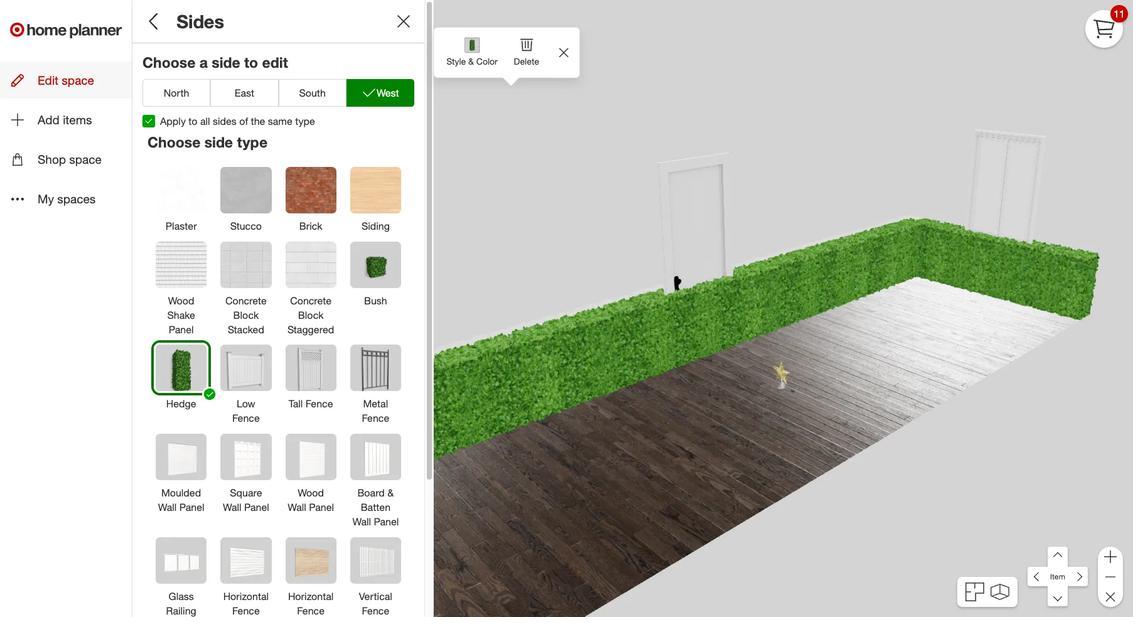 Task type: vqa. For each thing, say whether or not it's contained in the screenshot.
left &
yes



Task type: describe. For each thing, give the bounding box(es) containing it.
south button
[[279, 79, 347, 106]]

my
[[38, 192, 54, 206]]

edit space
[[38, 73, 94, 87]]

plaster
[[166, 220, 197, 232]]

1 horizontal spatial to
[[244, 54, 258, 71]]

board & batten wall panel
[[353, 487, 399, 528]]

hedge
[[166, 398, 196, 410]]

& for batten
[[388, 487, 394, 499]]

choose a side to edit
[[143, 54, 288, 71]]

items
[[63, 113, 92, 127]]

sides
[[213, 115, 237, 127]]

panel inside the board & batten wall panel
[[374, 516, 399, 528]]

square
[[230, 487, 262, 499]]

vertical fenc
[[359, 590, 393, 617]]

shop space button
[[0, 141, 132, 178]]

shop
[[38, 152, 66, 167]]

metal fence
[[362, 398, 390, 425]]

color
[[477, 56, 498, 66]]

sides
[[177, 10, 224, 33]]

moulded
[[161, 487, 201, 499]]

move asset east by 6" image
[[1068, 567, 1088, 587]]

concrete block staggered
[[288, 295, 334, 336]]

batten
[[361, 501, 391, 514]]

delete
[[514, 56, 540, 66]]

top view button icon image
[[966, 583, 985, 602]]

apply
[[160, 115, 186, 127]]

fence for tall fence
[[306, 398, 333, 410]]

block for staggered
[[298, 309, 324, 321]]

spaces
[[57, 192, 96, 206]]

1 vertical spatial side
[[205, 133, 233, 151]]

move asset west by 6" image
[[1029, 567, 1049, 587]]

style
[[447, 56, 466, 66]]

west button
[[347, 79, 415, 106]]

a
[[200, 54, 208, 71]]

east
[[235, 86, 254, 99]]

glass railin
[[163, 590, 199, 617]]

style & color
[[447, 56, 498, 66]]

Apply to all sides of the same type checkbox
[[143, 115, 155, 127]]

bush
[[364, 295, 387, 307]]

edit
[[38, 73, 58, 87]]

wall inside the board & batten wall panel
[[353, 516, 371, 528]]

panel for moulded wall panel
[[179, 501, 204, 514]]

wall for square
[[223, 501, 242, 514]]

edit space button
[[0, 62, 132, 99]]

0 horizontal spatial type
[[237, 133, 268, 151]]

edit
[[262, 54, 288, 71]]

board
[[358, 487, 385, 499]]

of
[[240, 115, 248, 127]]

my spaces
[[38, 192, 96, 206]]

siding
[[362, 220, 390, 232]]

low
[[237, 398, 255, 410]]

space for edit space
[[62, 73, 94, 87]]

item
[[1051, 572, 1066, 582]]

stucco
[[230, 220, 262, 232]]

wood for shake
[[168, 295, 194, 307]]

0 horizontal spatial to
[[189, 115, 198, 127]]

choose side type
[[148, 133, 268, 151]]

move asset south by 6" image
[[1048, 587, 1069, 607]]

square wall panel
[[223, 487, 269, 514]]

add items button
[[0, 101, 132, 138]]

tall fence
[[289, 398, 333, 410]]



Task type: locate. For each thing, give the bounding box(es) containing it.
concrete for concrete block staggered
[[290, 295, 332, 307]]

fence down metal
[[362, 412, 390, 425]]

choose down apply
[[148, 133, 201, 151]]

wood
[[168, 295, 194, 307], [298, 487, 324, 499]]

moulded wall panel
[[158, 487, 204, 514]]

block up 'stacked'
[[233, 309, 259, 321]]

wall down square
[[223, 501, 242, 514]]

concrete up staggered
[[290, 295, 332, 307]]

0 vertical spatial wood
[[168, 295, 194, 307]]

type down "the"
[[237, 133, 268, 151]]

2 horizontal fenc from the left
[[288, 590, 334, 617]]

1 horizontal spatial horizontal
[[288, 590, 334, 603]]

front view button icon image
[[991, 584, 1010, 601]]

choose for choose side type
[[148, 133, 201, 151]]

1 horizontal spatial block
[[298, 309, 324, 321]]

concrete
[[225, 295, 267, 307], [290, 295, 332, 307]]

1 concrete from the left
[[225, 295, 267, 307]]

0 vertical spatial choose
[[143, 54, 196, 71]]

wood for wall
[[298, 487, 324, 499]]

choose up north button
[[143, 54, 196, 71]]

& inside the board & batten wall panel
[[388, 487, 394, 499]]

west
[[377, 86, 399, 99]]

wall inside wood wall panel
[[288, 501, 306, 514]]

stacked
[[228, 323, 264, 336]]

block inside "concrete block staggered"
[[298, 309, 324, 321]]

space
[[62, 73, 94, 87], [69, 152, 102, 167]]

horizontal fenc
[[223, 590, 269, 617], [288, 590, 334, 617]]

space right shop
[[69, 152, 102, 167]]

panel inside wood shake panel
[[169, 323, 194, 336]]

fence for metal fence
[[362, 412, 390, 425]]

2 horizontal from the left
[[288, 590, 334, 603]]

wood up "shake"
[[168, 295, 194, 307]]

0 horizontal spatial fence
[[232, 412, 260, 425]]

2 horizontal spatial fence
[[362, 412, 390, 425]]

to left all
[[189, 115, 198, 127]]

type
[[295, 115, 315, 127], [237, 133, 268, 151]]

brick
[[299, 220, 323, 232]]

0 vertical spatial to
[[244, 54, 258, 71]]

panel down square
[[244, 501, 269, 514]]

0 horizontal spatial &
[[388, 487, 394, 499]]

same
[[268, 115, 293, 127]]

0 horizontal spatial wood
[[168, 295, 194, 307]]

choose
[[143, 54, 196, 71], [148, 133, 201, 151]]

to left edit
[[244, 54, 258, 71]]

vertical
[[359, 590, 393, 603]]

1 horizontal spatial horizontal fenc
[[288, 590, 334, 617]]

the
[[251, 115, 265, 127]]

wall right square wall panel
[[288, 501, 306, 514]]

wood wall panel
[[288, 487, 334, 514]]

fence
[[306, 398, 333, 410], [232, 412, 260, 425], [362, 412, 390, 425]]

panel inside moulded wall panel
[[179, 501, 204, 514]]

0 horizontal spatial block
[[233, 309, 259, 321]]

concrete up 'stacked'
[[225, 295, 267, 307]]

horizontal
[[223, 590, 269, 603], [288, 590, 334, 603]]

panel inside square wall panel
[[244, 501, 269, 514]]

panel for wood shake panel
[[169, 323, 194, 336]]

wood inside wood shake panel
[[168, 295, 194, 307]]

0 vertical spatial side
[[212, 54, 240, 71]]

fence right the tall
[[306, 398, 333, 410]]

wall inside square wall panel
[[223, 501, 242, 514]]

type right same
[[295, 115, 315, 127]]

& right style
[[469, 56, 474, 66]]

wood shake panel
[[167, 295, 195, 336]]

panel
[[169, 323, 194, 336], [179, 501, 204, 514], [244, 501, 269, 514], [309, 501, 334, 514], [374, 516, 399, 528]]

metal
[[363, 398, 388, 410]]

all
[[200, 115, 210, 127]]

1 horizontal spatial wood
[[298, 487, 324, 499]]

panel for wood wall panel
[[309, 501, 334, 514]]

1 horizontal from the left
[[223, 590, 269, 603]]

add items
[[38, 113, 92, 127]]

1 vertical spatial &
[[388, 487, 394, 499]]

apply to all sides of the same type
[[160, 115, 315, 127]]

block up staggered
[[298, 309, 324, 321]]

style & color button
[[439, 28, 506, 78]]

side right a at the top of the page
[[212, 54, 240, 71]]

wall for wood
[[288, 501, 306, 514]]

11 button
[[1086, 5, 1129, 48]]

home planner landing page image
[[10, 10, 122, 50]]

1 horizontal spatial type
[[295, 115, 315, 127]]

to
[[244, 54, 258, 71], [189, 115, 198, 127]]

concrete inside "concrete block staggered"
[[290, 295, 332, 307]]

glass
[[169, 590, 194, 603]]

2 block from the left
[[298, 309, 324, 321]]

wall down moulded
[[158, 501, 177, 514]]

panel down "shake"
[[169, 323, 194, 336]]

& for color
[[469, 56, 474, 66]]

wall down batten
[[353, 516, 371, 528]]

tall
[[289, 398, 303, 410]]

concrete block stacked
[[225, 295, 267, 336]]

panel for square wall panel
[[244, 501, 269, 514]]

move asset north by 6" image
[[1048, 547, 1069, 567]]

&
[[469, 56, 474, 66], [388, 487, 394, 499]]

wood left the board
[[298, 487, 324, 499]]

1 vertical spatial type
[[237, 133, 268, 151]]

1 vertical spatial to
[[189, 115, 198, 127]]

add
[[38, 113, 60, 127]]

delete button
[[506, 28, 548, 75]]

fence down low on the bottom of page
[[232, 412, 260, 425]]

11
[[1114, 7, 1126, 20]]

east button
[[211, 79, 279, 106]]

wall
[[158, 501, 177, 514], [223, 501, 242, 514], [288, 501, 306, 514], [353, 516, 371, 528]]

block
[[233, 309, 259, 321], [298, 309, 324, 321]]

1 vertical spatial space
[[69, 152, 102, 167]]

shake
[[167, 309, 195, 321]]

low fence
[[232, 398, 260, 425]]

1 vertical spatial choose
[[148, 133, 201, 151]]

block inside the concrete block stacked
[[233, 309, 259, 321]]

block for stacked
[[233, 309, 259, 321]]

shop space
[[38, 152, 102, 167]]

0 horizontal spatial horizontal fenc
[[223, 590, 269, 617]]

side down sides on the left top of page
[[205, 133, 233, 151]]

0 horizontal spatial horizontal
[[223, 590, 269, 603]]

north
[[164, 86, 189, 99]]

0 vertical spatial space
[[62, 73, 94, 87]]

1 horizontal spatial fence
[[306, 398, 333, 410]]

choose for choose a side to edit
[[143, 54, 196, 71]]

space for shop space
[[69, 152, 102, 167]]

2 concrete from the left
[[290, 295, 332, 307]]

& right the board
[[388, 487, 394, 499]]

panel left batten
[[309, 501, 334, 514]]

my spaces button
[[0, 181, 132, 218]]

1 horizontal spatial &
[[469, 56, 474, 66]]

wood inside wood wall panel
[[298, 487, 324, 499]]

1 vertical spatial wood
[[298, 487, 324, 499]]

space inside button
[[69, 152, 102, 167]]

0 horizontal spatial concrete
[[225, 295, 267, 307]]

1 block from the left
[[233, 309, 259, 321]]

panel inside wood wall panel
[[309, 501, 334, 514]]

0 vertical spatial type
[[295, 115, 315, 127]]

& inside button
[[469, 56, 474, 66]]

space inside button
[[62, 73, 94, 87]]

north button
[[143, 79, 211, 106]]

1 horizontal fenc from the left
[[223, 590, 269, 617]]

fence for low fence
[[232, 412, 260, 425]]

panel down moulded
[[179, 501, 204, 514]]

panel down batten
[[374, 516, 399, 528]]

1 horizontal spatial concrete
[[290, 295, 332, 307]]

wall inside moulded wall panel
[[158, 501, 177, 514]]

concrete for concrete block stacked
[[225, 295, 267, 307]]

wall for moulded
[[158, 501, 177, 514]]

staggered
[[288, 323, 334, 336]]

space right edit
[[62, 73, 94, 87]]

0 vertical spatial &
[[469, 56, 474, 66]]

south
[[299, 86, 326, 99]]

side
[[212, 54, 240, 71], [205, 133, 233, 151]]



